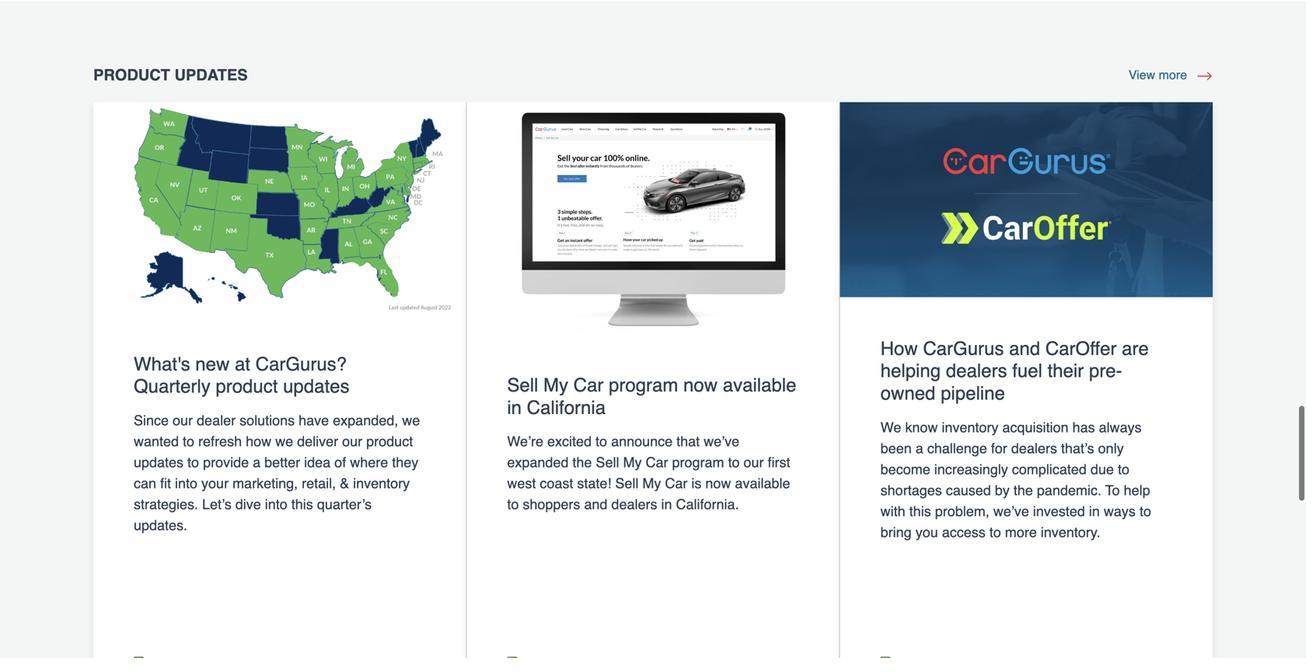 Task type: describe. For each thing, give the bounding box(es) containing it.
where
[[350, 455, 388, 471]]

to
[[1105, 483, 1120, 499]]

caused
[[946, 483, 991, 499]]

pandemic.
[[1037, 483, 1101, 499]]

dealer
[[197, 413, 236, 429]]

challenge
[[927, 441, 987, 457]]

now inside we're excited to announce that we've expanded the sell my car program to our first west coast state! sell my car is now available to shoppers and dealers in california.
[[705, 476, 731, 492]]

program inside we're excited to announce that we've expanded the sell my car program to our first west coast state! sell my car is now available to shoppers and dealers in california.
[[672, 455, 724, 471]]

always
[[1099, 420, 1142, 436]]

owned
[[881, 383, 936, 404]]

fit
[[160, 476, 171, 492]]

first
[[768, 455, 790, 471]]

how
[[881, 338, 918, 360]]

file image for sell my car program now available in california
[[507, 653, 526, 658]]

let's
[[202, 497, 231, 513]]

dealers inside we're excited to announce that we've expanded the sell my car program to our first west coast state! sell my car is now available to shoppers and dealers in california.
[[611, 497, 657, 513]]

for
[[991, 441, 1007, 457]]

dealers inside we know inventory acquisition has always been a challenge for dealers that's only become increasingly complicated due to shortages caused by the pandemic. to help with this problem, we've invested in ways to bring you access to more inventory.
[[1011, 441, 1057, 457]]

quarter's
[[317, 497, 372, 513]]

how
[[246, 434, 271, 450]]

we're
[[507, 434, 543, 450]]

&
[[340, 476, 349, 492]]

due
[[1091, 462, 1114, 478]]

product inside since our dealer solutions have expanded, we wanted to refresh how we deliver our product updates to provide a better idea of where they can fit into your marketing, retail, & inventory strategies. let's dive into this quarter's updates.
[[366, 434, 413, 450]]

provide
[[203, 455, 249, 471]]

fuel
[[1012, 361, 1042, 382]]

sell my car program now available in california
[[507, 375, 796, 418]]

my inside sell my car program now available in california
[[543, 375, 568, 396]]

to down west at the bottom of page
[[507, 497, 519, 513]]

is
[[691, 476, 702, 492]]

this inside since our dealer solutions have expanded, we wanted to refresh how we deliver our product updates to provide a better idea of where they can fit into your marketing, retail, & inventory strategies. let's dive into this quarter's updates.
[[291, 497, 313, 513]]

in inside we're excited to announce that we've expanded the sell my car program to our first west coast state! sell my car is now available to shoppers and dealers in california.
[[661, 497, 672, 513]]

their
[[1048, 361, 1084, 382]]

access
[[942, 525, 986, 541]]

to right excited
[[596, 434, 607, 450]]

increasingly
[[934, 462, 1008, 478]]

wanted
[[134, 434, 179, 450]]

a inside we know inventory acquisition has always been a challenge for dealers that's only become increasingly complicated due to shortages caused by the pandemic. to help with this problem, we've invested in ways to bring you access to more inventory.
[[916, 441, 923, 457]]

invested
[[1033, 504, 1085, 520]]

product inside what's new at cargurus? quarterly product updates
[[216, 376, 278, 397]]

inventory.
[[1041, 525, 1100, 541]]

deliver
[[297, 434, 338, 450]]

available inside we're excited to announce that we've expanded the sell my car program to our first west coast state! sell my car is now available to shoppers and dealers in california.
[[735, 476, 790, 492]]

can
[[134, 476, 156, 492]]

updates inside what's new at cargurus? quarterly product updates
[[283, 376, 349, 397]]

know
[[905, 420, 938, 436]]

the inside we're excited to announce that we've expanded the sell my car program to our first west coast state! sell my car is now available to shoppers and dealers in california.
[[572, 455, 592, 471]]

refresh
[[198, 434, 242, 450]]

coast
[[540, 476, 573, 492]]

0 horizontal spatial into
[[175, 476, 198, 492]]

product
[[93, 66, 170, 84]]

help
[[1124, 483, 1150, 499]]

inventory inside since our dealer solutions have expanded, we wanted to refresh how we deliver our product updates to provide a better idea of where they can fit into your marketing, retail, & inventory strategies. let's dive into this quarter's updates.
[[353, 476, 410, 492]]

the inside we know inventory acquisition has always been a challenge for dealers that's only become increasingly complicated due to shortages caused by the pandemic. to help with this problem, we've invested in ways to bring you access to more inventory.
[[1014, 483, 1033, 499]]

2 vertical spatial sell
[[615, 476, 639, 492]]

marketing,
[[232, 476, 298, 492]]

have
[[299, 413, 329, 429]]

has
[[1072, 420, 1095, 436]]

strategies.
[[134, 497, 198, 513]]

file image
[[881, 653, 899, 658]]

cargurus
[[923, 338, 1004, 360]]

complicated
[[1012, 462, 1087, 478]]

new
[[195, 354, 230, 375]]

in inside we know inventory acquisition has always been a challenge for dealers that's only become increasingly complicated due to shortages caused by the pandemic. to help with this problem, we've invested in ways to bring you access to more inventory.
[[1089, 504, 1100, 520]]

we're excited to announce that we've expanded the sell my car program to our first west coast state! sell my car is now available to shoppers and dealers in california.
[[507, 434, 790, 513]]

we
[[881, 420, 901, 436]]

we've inside we're excited to announce that we've expanded the sell my car program to our first west coast state! sell my car is now available to shoppers and dealers in california.
[[704, 434, 739, 450]]

expanded,
[[333, 413, 398, 429]]

shortages
[[881, 483, 942, 499]]

what's new at cargurus? quarterly product updates
[[134, 354, 349, 397]]

california.
[[676, 497, 739, 513]]

pre-
[[1089, 361, 1122, 382]]

we know inventory acquisition has always been a challenge for dealers that's only become increasingly complicated due to shortages caused by the pandemic. to help with this problem, we've invested in ways to bring you access to more inventory.
[[881, 420, 1151, 541]]

that's
[[1061, 441, 1094, 457]]

since
[[134, 413, 169, 429]]

1 horizontal spatial more
[[1159, 68, 1187, 82]]

of
[[334, 455, 346, 471]]

how cargurus and caroffer are helping dealers fuel their pre- owned pipeline
[[881, 338, 1149, 404]]

what's
[[134, 354, 190, 375]]



Task type: locate. For each thing, give the bounding box(es) containing it.
1 vertical spatial we've
[[993, 504, 1029, 520]]

our left first
[[744, 455, 764, 471]]

our up of
[[342, 434, 362, 450]]

in left ways
[[1089, 504, 1100, 520]]

that
[[676, 434, 700, 450]]

now inside sell my car program now available in california
[[683, 375, 718, 396]]

0 vertical spatial and
[[1009, 338, 1040, 360]]

retail,
[[302, 476, 336, 492]]

helping
[[881, 361, 941, 382]]

now up that
[[683, 375, 718, 396]]

image to illustrate article content image for caroffer
[[840, 102, 1213, 297]]

0 horizontal spatial dealers
[[611, 497, 657, 513]]

2 horizontal spatial image to illustrate article content image
[[840, 102, 1213, 297]]

0 vertical spatial dealers
[[946, 361, 1007, 382]]

now
[[683, 375, 718, 396], [705, 476, 731, 492]]

1 vertical spatial more
[[1005, 525, 1037, 541]]

california
[[527, 397, 606, 418]]

2 vertical spatial dealers
[[611, 497, 657, 513]]

0 horizontal spatial updates
[[134, 455, 184, 471]]

1 image to illustrate article content image from the left
[[93, 102, 466, 313]]

3 image to illustrate article content image from the left
[[840, 102, 1213, 297]]

1 horizontal spatial in
[[661, 497, 672, 513]]

long arrow right image
[[1196, 66, 1213, 84]]

1 vertical spatial into
[[265, 497, 287, 513]]

inventory down where
[[353, 476, 410, 492]]

by
[[995, 483, 1010, 499]]

product updates
[[93, 66, 248, 84]]

this inside we know inventory acquisition has always been a challenge for dealers that's only become increasingly complicated due to shortages caused by the pandemic. to help with this problem, we've invested in ways to bring you access to more inventory.
[[909, 504, 931, 520]]

and inside we're excited to announce that we've expanded the sell my car program to our first west coast state! sell my car is now available to shoppers and dealers in california.
[[584, 497, 608, 513]]

only
[[1098, 441, 1124, 457]]

0 vertical spatial our
[[173, 413, 193, 429]]

0 vertical spatial more
[[1159, 68, 1187, 82]]

the
[[572, 455, 592, 471], [1014, 483, 1033, 499]]

0 horizontal spatial in
[[507, 397, 522, 418]]

we
[[402, 413, 420, 429], [275, 434, 293, 450]]

available
[[723, 375, 796, 396], [735, 476, 790, 492]]

1 vertical spatial product
[[366, 434, 413, 450]]

shoppers
[[523, 497, 580, 513]]

1 vertical spatial dealers
[[1011, 441, 1057, 457]]

2 horizontal spatial our
[[744, 455, 764, 471]]

ways
[[1104, 504, 1136, 520]]

announce
[[611, 434, 673, 450]]

in up we're on the bottom of page
[[507, 397, 522, 418]]

bring
[[881, 525, 912, 541]]

sell up 'california'
[[507, 375, 538, 396]]

inventory inside we know inventory acquisition has always been a challenge for dealers that's only become increasingly complicated due to shortages caused by the pandemic. to help with this problem, we've invested in ways to bring you access to more inventory.
[[942, 420, 999, 436]]

we've
[[704, 434, 739, 450], [993, 504, 1029, 520]]

0 horizontal spatial more
[[1005, 525, 1037, 541]]

1 horizontal spatial this
[[909, 504, 931, 520]]

sell up state!
[[596, 455, 619, 471]]

1 vertical spatial our
[[342, 434, 362, 450]]

1 vertical spatial sell
[[596, 455, 619, 471]]

dealers down acquisition
[[1011, 441, 1057, 457]]

1 horizontal spatial into
[[265, 497, 287, 513]]

and up fuel on the bottom right of page
[[1009, 338, 1040, 360]]

become
[[881, 462, 930, 478]]

1 horizontal spatial a
[[916, 441, 923, 457]]

we up they
[[402, 413, 420, 429]]

1 vertical spatial the
[[1014, 483, 1033, 499]]

our
[[173, 413, 193, 429], [342, 434, 362, 450], [744, 455, 764, 471]]

you
[[916, 525, 938, 541]]

to right access
[[989, 525, 1001, 541]]

my
[[543, 375, 568, 396], [623, 455, 642, 471], [642, 476, 661, 492]]

2 horizontal spatial my
[[642, 476, 661, 492]]

updates
[[283, 376, 349, 397], [134, 455, 184, 471]]

0 horizontal spatial a
[[253, 455, 261, 471]]

to left the provide
[[187, 455, 199, 471]]

2 vertical spatial car
[[665, 476, 688, 492]]

dive
[[235, 497, 261, 513]]

are
[[1122, 338, 1149, 360]]

with
[[881, 504, 905, 520]]

image to illustrate article content image
[[93, 102, 466, 313], [467, 102, 839, 334], [840, 102, 1213, 297]]

2 file image from the left
[[507, 653, 526, 658]]

0 vertical spatial inventory
[[942, 420, 999, 436]]

a down how
[[253, 455, 261, 471]]

1 vertical spatial my
[[623, 455, 642, 471]]

0 vertical spatial we
[[402, 413, 420, 429]]

0 vertical spatial we've
[[704, 434, 739, 450]]

1 vertical spatial now
[[705, 476, 731, 492]]

0 horizontal spatial image to illustrate article content image
[[93, 102, 466, 313]]

they
[[392, 455, 418, 471]]

dealers
[[946, 361, 1007, 382], [1011, 441, 1057, 457], [611, 497, 657, 513]]

0 vertical spatial into
[[175, 476, 198, 492]]

more inside we know inventory acquisition has always been a challenge for dealers that's only become increasingly complicated due to shortages caused by the pandemic. to help with this problem, we've invested in ways to bring you access to more inventory.
[[1005, 525, 1037, 541]]

0 vertical spatial the
[[572, 455, 592, 471]]

been
[[881, 441, 912, 457]]

1 vertical spatial and
[[584, 497, 608, 513]]

1 vertical spatial program
[[672, 455, 724, 471]]

file image for what's new at cargurus? quarterly product updates
[[134, 653, 152, 658]]

image to illustrate article content image for program
[[467, 102, 839, 334]]

0 vertical spatial my
[[543, 375, 568, 396]]

1 vertical spatial updates
[[134, 455, 184, 471]]

0 vertical spatial product
[[216, 376, 278, 397]]

acquisition
[[1002, 420, 1069, 436]]

in left california.
[[661, 497, 672, 513]]

file image
[[134, 653, 152, 658], [507, 653, 526, 658]]

updates.
[[134, 518, 187, 534]]

excited
[[547, 434, 592, 450]]

caroffer
[[1045, 338, 1117, 360]]

pipeline
[[941, 383, 1005, 404]]

0 horizontal spatial our
[[173, 413, 193, 429]]

sell right state!
[[615, 476, 639, 492]]

0 horizontal spatial and
[[584, 497, 608, 513]]

0 horizontal spatial my
[[543, 375, 568, 396]]

this
[[291, 497, 313, 513], [909, 504, 931, 520]]

our for sell my car program now available in california
[[744, 455, 764, 471]]

more down the invested
[[1005, 525, 1037, 541]]

available inside sell my car program now available in california
[[723, 375, 796, 396]]

to left first
[[728, 455, 740, 471]]

0 vertical spatial sell
[[507, 375, 538, 396]]

0 vertical spatial program
[[609, 375, 678, 396]]

1 file image from the left
[[134, 653, 152, 658]]

into
[[175, 476, 198, 492], [265, 497, 287, 513]]

1 horizontal spatial inventory
[[942, 420, 999, 436]]

program up announce
[[609, 375, 678, 396]]

sell
[[507, 375, 538, 396], [596, 455, 619, 471], [615, 476, 639, 492]]

0 horizontal spatial this
[[291, 497, 313, 513]]

1 vertical spatial available
[[735, 476, 790, 492]]

1 horizontal spatial updates
[[283, 376, 349, 397]]

1 horizontal spatial dealers
[[946, 361, 1007, 382]]

0 vertical spatial car
[[573, 375, 604, 396]]

expanded
[[507, 455, 569, 471]]

solutions
[[240, 413, 295, 429]]

1 vertical spatial we
[[275, 434, 293, 450]]

sell inside sell my car program now available in california
[[507, 375, 538, 396]]

view more
[[1129, 68, 1187, 82]]

and
[[1009, 338, 1040, 360], [584, 497, 608, 513]]

into down marketing,
[[265, 497, 287, 513]]

0 horizontal spatial inventory
[[353, 476, 410, 492]]

car down announce
[[646, 455, 668, 471]]

a
[[916, 441, 923, 457], [253, 455, 261, 471]]

dealers inside how cargurus and caroffer are helping dealers fuel their pre- owned pipeline
[[946, 361, 1007, 382]]

our right since
[[173, 413, 193, 429]]

product up they
[[366, 434, 413, 450]]

west
[[507, 476, 536, 492]]

2 horizontal spatial in
[[1089, 504, 1100, 520]]

image to illustrate article content image for cargurus?
[[93, 102, 466, 313]]

cargurus?
[[255, 354, 347, 375]]

to left refresh
[[183, 434, 194, 450]]

1 horizontal spatial image to illustrate article content image
[[467, 102, 839, 334]]

to
[[183, 434, 194, 450], [596, 434, 607, 450], [187, 455, 199, 471], [728, 455, 740, 471], [1118, 462, 1129, 478], [507, 497, 519, 513], [1140, 504, 1151, 520], [989, 525, 1001, 541]]

2 image to illustrate article content image from the left
[[467, 102, 839, 334]]

inventory up the challenge
[[942, 420, 999, 436]]

2 vertical spatial my
[[642, 476, 661, 492]]

0 vertical spatial updates
[[283, 376, 349, 397]]

0 horizontal spatial we
[[275, 434, 293, 450]]

more
[[1159, 68, 1187, 82], [1005, 525, 1037, 541]]

this up you
[[909, 504, 931, 520]]

view more link
[[1129, 66, 1213, 84]]

into right fit in the bottom of the page
[[175, 476, 198, 492]]

the up state!
[[572, 455, 592, 471]]

1 horizontal spatial product
[[366, 434, 413, 450]]

updates down "cargurus?"
[[283, 376, 349, 397]]

0 horizontal spatial the
[[572, 455, 592, 471]]

to right due
[[1118, 462, 1129, 478]]

dealers up pipeline
[[946, 361, 1007, 382]]

car
[[573, 375, 604, 396], [646, 455, 668, 471], [665, 476, 688, 492]]

the right "by"
[[1014, 483, 1033, 499]]

program up is
[[672, 455, 724, 471]]

since our dealer solutions have expanded, we wanted to refresh how we deliver our product updates to provide a better idea of where they can fit into your marketing, retail, & inventory strategies. let's dive into this quarter's updates.
[[134, 413, 420, 534]]

dealers down announce
[[611, 497, 657, 513]]

view
[[1129, 68, 1155, 82]]

more right view
[[1159, 68, 1187, 82]]

1 horizontal spatial our
[[342, 434, 362, 450]]

1 horizontal spatial we've
[[993, 504, 1029, 520]]

in
[[507, 397, 522, 418], [661, 497, 672, 513], [1089, 504, 1100, 520]]

we up better
[[275, 434, 293, 450]]

problem,
[[935, 504, 989, 520]]

quarterly
[[134, 376, 210, 397]]

program inside sell my car program now available in california
[[609, 375, 678, 396]]

and inside how cargurus and caroffer are helping dealers fuel their pre- owned pipeline
[[1009, 338, 1040, 360]]

idea
[[304, 455, 331, 471]]

car inside sell my car program now available in california
[[573, 375, 604, 396]]

inventory
[[942, 420, 999, 436], [353, 476, 410, 492]]

and down state!
[[584, 497, 608, 513]]

updates
[[174, 66, 248, 84]]

product
[[216, 376, 278, 397], [366, 434, 413, 450]]

2 vertical spatial our
[[744, 455, 764, 471]]

2 horizontal spatial dealers
[[1011, 441, 1057, 457]]

0 vertical spatial available
[[723, 375, 796, 396]]

our inside we're excited to announce that we've expanded the sell my car program to our first west coast state! sell my car is now available to shoppers and dealers in california.
[[744, 455, 764, 471]]

1 horizontal spatial my
[[623, 455, 642, 471]]

updates down wanted
[[134, 455, 184, 471]]

state!
[[577, 476, 611, 492]]

better
[[264, 455, 300, 471]]

1 horizontal spatial we
[[402, 413, 420, 429]]

0 horizontal spatial product
[[216, 376, 278, 397]]

a inside since our dealer solutions have expanded, we wanted to refresh how we deliver our product updates to provide a better idea of where they can fit into your marketing, retail, & inventory strategies. let's dive into this quarter's updates.
[[253, 455, 261, 471]]

0 horizontal spatial file image
[[134, 653, 152, 658]]

now right is
[[705, 476, 731, 492]]

a down know
[[916, 441, 923, 457]]

at
[[235, 354, 250, 375]]

product down the at
[[216, 376, 278, 397]]

our for what's new at cargurus? quarterly product updates
[[342, 434, 362, 450]]

in inside sell my car program now available in california
[[507, 397, 522, 418]]

0 horizontal spatial we've
[[704, 434, 739, 450]]

1 vertical spatial inventory
[[353, 476, 410, 492]]

this down the retail,
[[291, 497, 313, 513]]

we've down "by"
[[993, 504, 1029, 520]]

1 horizontal spatial and
[[1009, 338, 1040, 360]]

1 vertical spatial car
[[646, 455, 668, 471]]

to down help
[[1140, 504, 1151, 520]]

car up 'california'
[[573, 375, 604, 396]]

updates inside since our dealer solutions have expanded, we wanted to refresh how we deliver our product updates to provide a better idea of where they can fit into your marketing, retail, & inventory strategies. let's dive into this quarter's updates.
[[134, 455, 184, 471]]

we've inside we know inventory acquisition has always been a challenge for dealers that's only become increasingly complicated due to shortages caused by the pandemic. to help with this problem, we've invested in ways to bring you access to more inventory.
[[993, 504, 1029, 520]]

we've right that
[[704, 434, 739, 450]]

1 horizontal spatial file image
[[507, 653, 526, 658]]

0 vertical spatial now
[[683, 375, 718, 396]]

car left is
[[665, 476, 688, 492]]

your
[[201, 476, 229, 492]]

1 horizontal spatial the
[[1014, 483, 1033, 499]]



Task type: vqa. For each thing, say whether or not it's contained in the screenshot.
the improvements to the top
no



